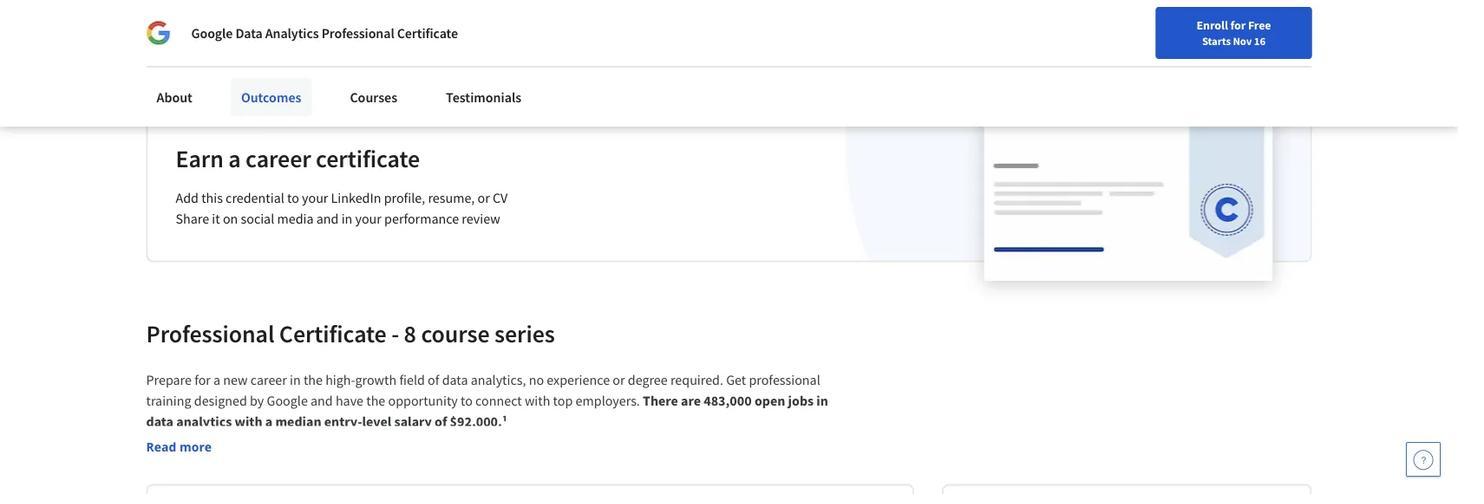 Task type: describe. For each thing, give the bounding box(es) containing it.
are
[[681, 393, 701, 410]]

0 horizontal spatial professional
[[146, 319, 274, 349]]

new inside the ¹lightcast™ us job postings (median salary with 0-5 years experience), jan. 1, 2022 - dec. 31, 2022). ²positive career outcome (e.g., new job, promotion, or raise) within six months of completion. based on program graduate survey, united states 2022.
[[302, 42, 324, 57]]

designed
[[194, 393, 247, 410]]

1 vertical spatial your
[[355, 211, 382, 228]]

analytics
[[176, 414, 232, 431]]

postings
[[245, 24, 288, 40]]

testimonials
[[446, 88, 522, 106]]

in for with
[[817, 393, 828, 410]]

0 vertical spatial your
[[302, 190, 328, 207]]

experience
[[547, 372, 610, 389]]

months
[[501, 42, 540, 57]]

training
[[146, 393, 191, 410]]

data
[[235, 24, 263, 42]]

outcomes
[[241, 88, 301, 106]]

nov
[[1233, 34, 1252, 48]]

job,
[[326, 42, 345, 57]]

enroll for free starts nov 16
[[1197, 17, 1271, 48]]

0 vertical spatial professional
[[322, 24, 394, 42]]

connect
[[475, 393, 522, 410]]

performance
[[384, 211, 459, 228]]

about link
[[146, 78, 203, 116]]

data inside there are 483,000 open jobs in data analytics with a median entry-level salary of $92,000.¹
[[146, 414, 174, 431]]

entry-
[[324, 414, 362, 431]]

31,
[[598, 24, 613, 40]]

read more
[[146, 439, 212, 455]]

linkedin
[[331, 190, 381, 207]]

social
[[241, 211, 274, 228]]

this
[[201, 190, 223, 207]]

united
[[800, 42, 835, 57]]

survey,
[[762, 42, 798, 57]]

on inside the ¹lightcast™ us job postings (median salary with 0-5 years experience), jan. 1, 2022 - dec. 31, 2022). ²positive career outcome (e.g., new job, promotion, or raise) within six months of completion. based on program graduate survey, united states 2022.
[[652, 42, 665, 57]]

1 vertical spatial career
[[246, 144, 311, 174]]

a inside prepare for a new career in the high-growth field of data analytics, no experience or degree required. get professional training designed by google and have the opportunity to connect with top employers.
[[213, 372, 220, 389]]

courses
[[350, 88, 397, 106]]

credential
[[226, 190, 284, 207]]

2022).
[[615, 24, 646, 40]]

add this credential to your linkedin profile, resume, or cv share it on social media and in your performance review
[[176, 190, 508, 228]]

jan.
[[505, 24, 527, 40]]

or inside add this credential to your linkedin profile, resume, or cv share it on social media and in your performance review
[[478, 190, 490, 207]]

earn a career certificate
[[176, 144, 420, 174]]

and inside add this credential to your linkedin profile, resume, or cv share it on social media and in your performance review
[[316, 211, 339, 228]]

english
[[1125, 20, 1168, 37]]

with inside the ¹lightcast™ us job postings (median salary with 0-5 years experience), jan. 1, 2022 - dec. 31, 2022). ²positive career outcome (e.g., new job, promotion, or raise) within six months of completion. based on program graduate survey, united states 2022.
[[368, 24, 391, 40]]

2022.
[[871, 42, 898, 57]]

outcomes link
[[231, 78, 312, 116]]

google inside prepare for a new career in the high-growth field of data analytics, no experience or degree required. get professional training designed by google and have the opportunity to connect with top employers.
[[267, 393, 308, 410]]

review
[[462, 211, 500, 228]]

based
[[619, 42, 650, 57]]

opportunity
[[388, 393, 458, 410]]

career inside the ¹lightcast™ us job postings (median salary with 0-5 years experience), jan. 1, 2022 - dec. 31, 2022). ²positive career outcome (e.g., new job, promotion, or raise) within six months of completion. based on program graduate survey, united states 2022.
[[193, 42, 225, 57]]

0 vertical spatial certificate
[[397, 24, 458, 42]]

english button
[[1094, 0, 1199, 56]]

8
[[404, 319, 416, 349]]

jobs
[[788, 393, 814, 410]]

show notifications image
[[1224, 22, 1245, 43]]

get
[[726, 372, 746, 389]]

on inside add this credential to your linkedin profile, resume, or cv share it on social media and in your performance review
[[223, 211, 238, 228]]

for for prepare
[[194, 372, 211, 389]]

¹lightcast™ us job postings (median salary with 0-5 years experience), jan. 1, 2022 - dec. 31, 2022). ²positive career outcome (e.g., new job, promotion, or raise) within six months of completion. based on program graduate survey, united states 2022.
[[146, 24, 898, 57]]

field
[[399, 372, 425, 389]]

(median
[[290, 24, 333, 40]]

new inside prepare for a new career in the high-growth field of data analytics, no experience or degree required. get professional training designed by google and have the opportunity to connect with top employers.
[[223, 372, 248, 389]]

completion.
[[555, 42, 616, 57]]

and inside prepare for a new career in the high-growth field of data analytics, no experience or degree required. get professional training designed by google and have the opportunity to connect with top employers.
[[311, 393, 333, 410]]

job
[[223, 24, 243, 40]]

median
[[275, 414, 321, 431]]

analytics
[[265, 24, 319, 42]]

in inside add this credential to your linkedin profile, resume, or cv share it on social media and in your performance review
[[341, 211, 352, 228]]

by
[[250, 393, 264, 410]]

prepare
[[146, 372, 192, 389]]

dec.
[[573, 24, 595, 40]]

google image
[[146, 21, 170, 45]]

0 horizontal spatial certificate
[[279, 319, 387, 349]]

prepare for a new career in the high-growth field of data analytics, no experience or degree required. get professional training designed by google and have the opportunity to connect with top employers.
[[146, 372, 823, 410]]

series
[[494, 319, 555, 349]]

years
[[411, 24, 438, 40]]



Task type: locate. For each thing, give the bounding box(es) containing it.
a up designed
[[213, 372, 220, 389]]

with inside there are 483,000 open jobs in data analytics with a median entry-level salary of $92,000.¹
[[235, 414, 262, 431]]

1 horizontal spatial or
[[478, 190, 490, 207]]

0 horizontal spatial data
[[146, 414, 174, 431]]

with
[[368, 24, 391, 40], [525, 393, 550, 410], [235, 414, 262, 431]]

0 vertical spatial or
[[407, 42, 418, 57]]

or up employers.
[[613, 372, 625, 389]]

1 horizontal spatial on
[[652, 42, 665, 57]]

required.
[[670, 372, 723, 389]]

share
[[176, 211, 209, 228]]

graduate
[[714, 42, 759, 57]]

0 vertical spatial on
[[652, 42, 665, 57]]

no
[[529, 372, 544, 389]]

with down no
[[525, 393, 550, 410]]

within
[[451, 42, 483, 57]]

coursera career certificate image
[[984, 95, 1273, 281]]

2 vertical spatial or
[[613, 372, 625, 389]]

1 vertical spatial to
[[461, 393, 473, 410]]

growth
[[355, 372, 397, 389]]

None search field
[[247, 11, 664, 46]]

1 horizontal spatial professional
[[322, 24, 394, 42]]

for for enroll
[[1230, 17, 1246, 33]]

1 vertical spatial salary
[[394, 414, 432, 431]]

testimonials link
[[436, 78, 532, 116]]

or inside the ¹lightcast™ us job postings (median salary with 0-5 years experience), jan. 1, 2022 - dec. 31, 2022). ²positive career outcome (e.g., new job, promotion, or raise) within six months of completion. based on program graduate survey, united states 2022.
[[407, 42, 418, 57]]

2 vertical spatial of
[[435, 414, 447, 431]]

google up median
[[267, 393, 308, 410]]

in for growth
[[290, 372, 301, 389]]

5
[[403, 24, 409, 40]]

to inside prepare for a new career in the high-growth field of data analytics, no experience or degree required. get professional training designed by google and have the opportunity to connect with top employers.
[[461, 393, 473, 410]]

0 vertical spatial and
[[316, 211, 339, 228]]

google
[[191, 24, 233, 42], [267, 393, 308, 410]]

1 vertical spatial google
[[267, 393, 308, 410]]

1 horizontal spatial a
[[228, 144, 241, 174]]

degree
[[628, 372, 668, 389]]

courses link
[[340, 78, 408, 116]]

with down by
[[235, 414, 262, 431]]

of inside the ¹lightcast™ us job postings (median salary with 0-5 years experience), jan. 1, 2022 - dec. 31, 2022). ²positive career outcome (e.g., new job, promotion, or raise) within six months of completion. based on program graduate survey, united states 2022.
[[543, 42, 553, 57]]

0-
[[393, 24, 403, 40]]

career up credential
[[246, 144, 311, 174]]

states
[[837, 42, 868, 57]]

1 vertical spatial or
[[478, 190, 490, 207]]

with up promotion,
[[368, 24, 391, 40]]

2 horizontal spatial or
[[613, 372, 625, 389]]

0 vertical spatial for
[[1230, 17, 1246, 33]]

0 horizontal spatial to
[[287, 190, 299, 207]]

0 vertical spatial of
[[543, 42, 553, 57]]

1 vertical spatial for
[[194, 372, 211, 389]]

of right "field"
[[428, 372, 439, 389]]

us
[[207, 24, 221, 40]]

$92,000.¹
[[450, 414, 507, 431]]

course
[[421, 319, 490, 349]]

data up opportunity
[[442, 372, 468, 389]]

to
[[287, 190, 299, 207], [461, 393, 473, 410]]

1 horizontal spatial google
[[267, 393, 308, 410]]

to up "$92,000.¹"
[[461, 393, 473, 410]]

(e.g.,
[[275, 42, 300, 57]]

1 horizontal spatial certificate
[[397, 24, 458, 42]]

in inside prepare for a new career in the high-growth field of data analytics, no experience or degree required. get professional training designed by google and have the opportunity to connect with top employers.
[[290, 372, 301, 389]]

to inside add this credential to your linkedin profile, resume, or cv share it on social media and in your performance review
[[287, 190, 299, 207]]

a right earn
[[228, 144, 241, 174]]

for up designed
[[194, 372, 211, 389]]

profile,
[[384, 190, 425, 207]]

1,
[[529, 24, 538, 40]]

- left 8
[[391, 319, 399, 349]]

0 vertical spatial data
[[442, 372, 468, 389]]

1 vertical spatial professional
[[146, 319, 274, 349]]

or left 'cv'
[[478, 190, 490, 207]]

1 horizontal spatial in
[[341, 211, 352, 228]]

new down (median
[[302, 42, 324, 57]]

0 horizontal spatial the
[[304, 372, 323, 389]]

and
[[316, 211, 339, 228], [311, 393, 333, 410]]

of down opportunity
[[435, 414, 447, 431]]

0 vertical spatial google
[[191, 24, 233, 42]]

0 vertical spatial the
[[304, 372, 323, 389]]

salary down opportunity
[[394, 414, 432, 431]]

the left the high-
[[304, 372, 323, 389]]

1 horizontal spatial -
[[567, 24, 571, 40]]

1 vertical spatial the
[[366, 393, 385, 410]]

or inside prepare for a new career in the high-growth field of data analytics, no experience or degree required. get professional training designed by google and have the opportunity to connect with top employers.
[[613, 372, 625, 389]]

a left median
[[265, 414, 273, 431]]

there
[[643, 393, 678, 410]]

on right based
[[652, 42, 665, 57]]

high-
[[325, 372, 355, 389]]

16
[[1254, 34, 1266, 48]]

²positive
[[146, 42, 191, 57]]

0 horizontal spatial for
[[194, 372, 211, 389]]

in right the jobs
[[817, 393, 828, 410]]

read
[[146, 439, 176, 455]]

1 horizontal spatial data
[[442, 372, 468, 389]]

0 horizontal spatial a
[[213, 372, 220, 389]]

1 vertical spatial certificate
[[279, 319, 387, 349]]

of down 2022
[[543, 42, 553, 57]]

the down growth
[[366, 393, 385, 410]]

media
[[277, 211, 314, 228]]

career up by
[[251, 372, 287, 389]]

on right it
[[223, 211, 238, 228]]

0 vertical spatial career
[[193, 42, 225, 57]]

certificate
[[316, 144, 420, 174]]

0 horizontal spatial google
[[191, 24, 233, 42]]

1 vertical spatial a
[[213, 372, 220, 389]]

google left data
[[191, 24, 233, 42]]

your down linkedin
[[355, 211, 382, 228]]

1 horizontal spatial to
[[461, 393, 473, 410]]

help center image
[[1413, 449, 1434, 470]]

0 horizontal spatial with
[[235, 414, 262, 431]]

0 vertical spatial salary
[[335, 24, 366, 40]]

a inside there are 483,000 open jobs in data analytics with a median entry-level salary of $92,000.¹
[[265, 414, 273, 431]]

a
[[228, 144, 241, 174], [213, 372, 220, 389], [265, 414, 273, 431]]

cv
[[493, 190, 508, 207]]

raise)
[[421, 42, 448, 57]]

salary up job,
[[335, 24, 366, 40]]

0 vertical spatial -
[[567, 24, 571, 40]]

level
[[362, 414, 392, 431]]

program
[[668, 42, 712, 57]]

promotion,
[[348, 42, 405, 57]]

0 horizontal spatial -
[[391, 319, 399, 349]]

0 vertical spatial to
[[287, 190, 299, 207]]

resume,
[[428, 190, 475, 207]]

of
[[543, 42, 553, 57], [428, 372, 439, 389], [435, 414, 447, 431]]

0 vertical spatial with
[[368, 24, 391, 40]]

1 vertical spatial of
[[428, 372, 439, 389]]

google data analytics professional certificate
[[191, 24, 458, 42]]

0 horizontal spatial on
[[223, 211, 238, 228]]

and right the 'media'
[[316, 211, 339, 228]]

1 vertical spatial data
[[146, 414, 174, 431]]

0 vertical spatial new
[[302, 42, 324, 57]]

1 horizontal spatial new
[[302, 42, 324, 57]]

new up designed
[[223, 372, 248, 389]]

of inside prepare for a new career in the high-growth field of data analytics, no experience or degree required. get professional training designed by google and have the opportunity to connect with top employers.
[[428, 372, 439, 389]]

2 vertical spatial with
[[235, 414, 262, 431]]

analytics,
[[471, 372, 526, 389]]

earn
[[176, 144, 224, 174]]

there are 483,000 open jobs in data analytics with a median entry-level salary of $92,000.¹
[[146, 393, 831, 431]]

1 vertical spatial and
[[311, 393, 333, 410]]

483,000
[[704, 393, 752, 410]]

certificate
[[397, 24, 458, 42], [279, 319, 387, 349]]

1 horizontal spatial for
[[1230, 17, 1246, 33]]

or down 5
[[407, 42, 418, 57]]

for inside prepare for a new career in the high-growth field of data analytics, no experience or degree required. get professional training designed by google and have the opportunity to connect with top employers.
[[194, 372, 211, 389]]

salary inside the ¹lightcast™ us job postings (median salary with 0-5 years experience), jan. 1, 2022 - dec. 31, 2022). ²positive career outcome (e.g., new job, promotion, or raise) within six months of completion. based on program graduate survey, united states 2022.
[[335, 24, 366, 40]]

2 vertical spatial career
[[251, 372, 287, 389]]

professional
[[749, 372, 820, 389]]

1 vertical spatial in
[[290, 372, 301, 389]]

it
[[212, 211, 220, 228]]

enroll
[[1197, 17, 1228, 33]]

career inside prepare for a new career in the high-growth field of data analytics, no experience or degree required. get professional training designed by google and have the opportunity to connect with top employers.
[[251, 372, 287, 389]]

on
[[652, 42, 665, 57], [223, 211, 238, 228]]

1 horizontal spatial salary
[[394, 414, 432, 431]]

top
[[553, 393, 573, 410]]

0 horizontal spatial new
[[223, 372, 248, 389]]

employers.
[[576, 393, 640, 410]]

more
[[180, 439, 212, 455]]

and left have at the bottom left of the page
[[311, 393, 333, 410]]

2 horizontal spatial a
[[265, 414, 273, 431]]

salary
[[335, 24, 366, 40], [394, 414, 432, 431]]

1 vertical spatial on
[[223, 211, 238, 228]]

0 vertical spatial in
[[341, 211, 352, 228]]

experience),
[[441, 24, 503, 40]]

1 horizontal spatial the
[[366, 393, 385, 410]]

1 vertical spatial with
[[525, 393, 550, 410]]

have
[[336, 393, 363, 410]]

1 vertical spatial -
[[391, 319, 399, 349]]

add
[[176, 190, 199, 207]]

in
[[341, 211, 352, 228], [290, 372, 301, 389], [817, 393, 828, 410]]

career down us
[[193, 42, 225, 57]]

2 vertical spatial in
[[817, 393, 828, 410]]

your up the 'media'
[[302, 190, 328, 207]]

with inside prepare for a new career in the high-growth field of data analytics, no experience or degree required. get professional training designed by google and have the opportunity to connect with top employers.
[[525, 393, 550, 410]]

new
[[302, 42, 324, 57], [223, 372, 248, 389]]

open
[[755, 393, 785, 410]]

1 horizontal spatial with
[[368, 24, 391, 40]]

six
[[485, 42, 499, 57]]

the
[[304, 372, 323, 389], [366, 393, 385, 410]]

outcome
[[227, 42, 272, 57]]

1 horizontal spatial your
[[355, 211, 382, 228]]

0 horizontal spatial salary
[[335, 24, 366, 40]]

in down linkedin
[[341, 211, 352, 228]]

professional certificate - 8 course series
[[146, 319, 555, 349]]

- inside the ¹lightcast™ us job postings (median salary with 0-5 years experience), jan. 1, 2022 - dec. 31, 2022). ²positive career outcome (e.g., new job, promotion, or raise) within six months of completion. based on program graduate survey, united states 2022.
[[567, 24, 571, 40]]

1 vertical spatial new
[[223, 372, 248, 389]]

0 horizontal spatial or
[[407, 42, 418, 57]]

about
[[157, 88, 192, 106]]

2 vertical spatial a
[[265, 414, 273, 431]]

in up median
[[290, 372, 301, 389]]

0 horizontal spatial your
[[302, 190, 328, 207]]

in inside there are 483,000 open jobs in data analytics with a median entry-level salary of $92,000.¹
[[817, 393, 828, 410]]

- left dec.
[[567, 24, 571, 40]]

starts
[[1202, 34, 1231, 48]]

2022
[[540, 24, 565, 40]]

data inside prepare for a new career in the high-growth field of data analytics, no experience or degree required. get professional training designed by google and have the opportunity to connect with top employers.
[[442, 372, 468, 389]]

0 vertical spatial a
[[228, 144, 241, 174]]

of inside there are 483,000 open jobs in data analytics with a median entry-level salary of $92,000.¹
[[435, 414, 447, 431]]

for inside enroll for free starts nov 16
[[1230, 17, 1246, 33]]

¹lightcast™
[[146, 24, 204, 40]]

data down training
[[146, 414, 174, 431]]

or
[[407, 42, 418, 57], [478, 190, 490, 207], [613, 372, 625, 389]]

professional
[[322, 24, 394, 42], [146, 319, 274, 349]]

2 horizontal spatial in
[[817, 393, 828, 410]]

2 horizontal spatial with
[[525, 393, 550, 410]]

to up the 'media'
[[287, 190, 299, 207]]

salary inside there are 483,000 open jobs in data analytics with a median entry-level salary of $92,000.¹
[[394, 414, 432, 431]]

for up nov
[[1230, 17, 1246, 33]]

read more button
[[146, 438, 212, 456]]

0 horizontal spatial in
[[290, 372, 301, 389]]



Task type: vqa. For each thing, say whether or not it's contained in the screenshot.
bachelor inside 'Bachelor of Applied Arts and Sciences'
no



